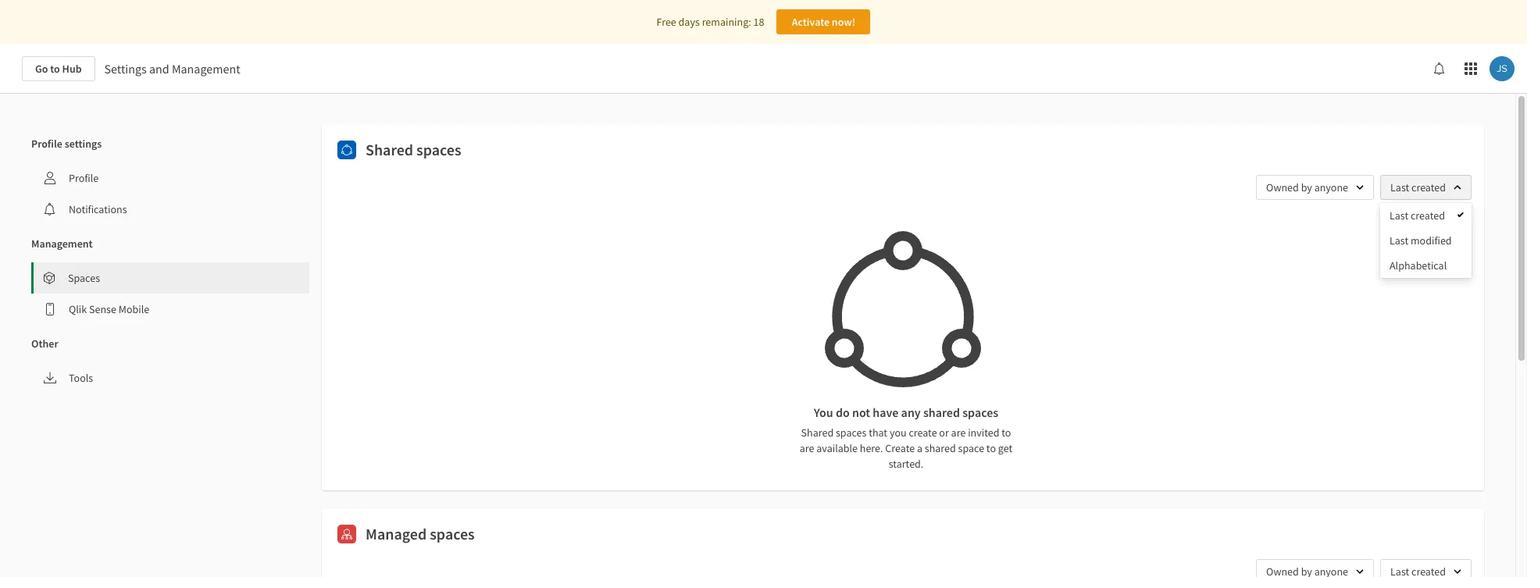 Task type: locate. For each thing, give the bounding box(es) containing it.
shared down or
[[925, 441, 956, 455]]

to
[[50, 62, 60, 76], [1002, 426, 1011, 440], [987, 441, 996, 455]]

0 vertical spatial profile
[[31, 137, 62, 151]]

settings and management
[[104, 61, 240, 77]]

shared
[[923, 405, 960, 420], [925, 441, 956, 455]]

get
[[998, 441, 1013, 455]]

last up last created element
[[1391, 180, 1410, 195]]

days
[[679, 15, 700, 29]]

0 vertical spatial last created
[[1391, 180, 1446, 195]]

0 vertical spatial to
[[50, 62, 60, 76]]

1 horizontal spatial are
[[951, 426, 966, 440]]

you
[[890, 426, 907, 440]]

go to hub
[[35, 62, 82, 76]]

last up last modified on the top
[[1390, 209, 1409, 223]]

last created up last created element
[[1391, 180, 1446, 195]]

0 vertical spatial created
[[1412, 180, 1446, 195]]

management up spaces
[[31, 237, 93, 251]]

not
[[852, 405, 870, 420]]

created up modified
[[1411, 209, 1445, 223]]

are right or
[[951, 426, 966, 440]]

are left 'available'
[[800, 441, 815, 455]]

1 vertical spatial last
[[1390, 209, 1409, 223]]

qlik sense mobile link
[[31, 294, 309, 325]]

are
[[951, 426, 966, 440], [800, 441, 815, 455]]

shared
[[366, 140, 413, 159], [801, 426, 834, 440]]

list box
[[1381, 203, 1472, 278]]

last modified
[[1390, 234, 1452, 248]]

0 horizontal spatial shared
[[366, 140, 413, 159]]

0 horizontal spatial to
[[50, 62, 60, 76]]

notifications
[[69, 202, 127, 216]]

now!
[[832, 15, 856, 29]]

profile up 'notifications'
[[69, 171, 99, 185]]

2 vertical spatial last
[[1390, 234, 1409, 248]]

free
[[657, 15, 676, 29]]

to up the get
[[1002, 426, 1011, 440]]

last created
[[1391, 180, 1446, 195], [1390, 209, 1445, 223]]

qlik
[[69, 302, 87, 316]]

free days remaining: 18
[[657, 15, 764, 29]]

0 vertical spatial last
[[1391, 180, 1410, 195]]

management
[[172, 61, 240, 77], [31, 237, 93, 251]]

space
[[958, 441, 984, 455]]

go to hub link
[[22, 56, 95, 81]]

0 horizontal spatial are
[[800, 441, 815, 455]]

2 horizontal spatial to
[[1002, 426, 1011, 440]]

0 vertical spatial shared
[[366, 140, 413, 159]]

profile
[[31, 137, 62, 151], [69, 171, 99, 185]]

alphabetical element
[[1390, 259, 1447, 273]]

last modified element
[[1390, 234, 1452, 248]]

created
[[1412, 180, 1446, 195], [1411, 209, 1445, 223]]

profile for profile settings
[[31, 137, 62, 151]]

0 vertical spatial shared
[[923, 405, 960, 420]]

1 vertical spatial shared
[[801, 426, 834, 440]]

0 horizontal spatial profile
[[31, 137, 62, 151]]

last down last created element
[[1390, 234, 1409, 248]]

last inside field
[[1391, 180, 1410, 195]]

create
[[909, 426, 937, 440]]

profile left the settings
[[31, 137, 62, 151]]

0 vertical spatial management
[[172, 61, 240, 77]]

shared up or
[[923, 405, 960, 420]]

to right go
[[50, 62, 60, 76]]

settings
[[65, 137, 102, 151]]

invited
[[968, 426, 1000, 440]]

1 vertical spatial created
[[1411, 209, 1445, 223]]

1 vertical spatial profile
[[69, 171, 99, 185]]

available
[[817, 441, 858, 455]]

last for last modified element
[[1390, 234, 1409, 248]]

and
[[149, 61, 169, 77]]

2 vertical spatial to
[[987, 441, 996, 455]]

to left the get
[[987, 441, 996, 455]]

you do not have any shared spaces shared spaces that you create or are invited to are available here. create a shared space to get started.
[[800, 405, 1013, 471]]

1 vertical spatial are
[[800, 441, 815, 455]]

1 horizontal spatial profile
[[69, 171, 99, 185]]

managed spaces
[[366, 524, 475, 544]]

0 vertical spatial are
[[951, 426, 966, 440]]

management right and
[[172, 61, 240, 77]]

1 horizontal spatial shared
[[801, 426, 834, 440]]

last
[[1391, 180, 1410, 195], [1390, 209, 1409, 223], [1390, 234, 1409, 248]]

spaces
[[416, 140, 461, 159], [963, 405, 999, 420], [836, 426, 867, 440], [430, 524, 475, 544]]

created up last created element
[[1412, 180, 1446, 195]]

0 horizontal spatial management
[[31, 237, 93, 251]]

do
[[836, 405, 850, 420]]

any
[[901, 405, 921, 420]]

last created up last modified on the top
[[1390, 209, 1445, 223]]



Task type: vqa. For each thing, say whether or not it's contained in the screenshot.
Jacob Simon element
no



Task type: describe. For each thing, give the bounding box(es) containing it.
started.
[[889, 457, 924, 471]]

created inside field
[[1412, 180, 1446, 195]]

1 vertical spatial shared
[[925, 441, 956, 455]]

have
[[873, 405, 899, 420]]

other
[[31, 337, 58, 351]]

1 horizontal spatial management
[[172, 61, 240, 77]]

a
[[917, 441, 923, 455]]

profile link
[[31, 163, 309, 194]]

1 vertical spatial management
[[31, 237, 93, 251]]

spaces
[[68, 271, 100, 285]]

tools
[[69, 371, 93, 385]]

tools link
[[31, 363, 309, 394]]

last created inside last created field
[[1391, 180, 1446, 195]]

remaining:
[[702, 15, 751, 29]]

1 horizontal spatial to
[[987, 441, 996, 455]]

last created element
[[1390, 209, 1445, 223]]

create
[[885, 441, 915, 455]]

shared spaces
[[366, 140, 461, 159]]

1 vertical spatial to
[[1002, 426, 1011, 440]]

mobile
[[119, 302, 149, 316]]

qlik sense mobile
[[69, 302, 149, 316]]

you
[[814, 405, 833, 420]]

activate now! link
[[777, 9, 871, 34]]

list box containing last created
[[1381, 203, 1472, 278]]

here.
[[860, 441, 883, 455]]

that
[[869, 426, 888, 440]]

notifications link
[[31, 194, 309, 225]]

profile settings
[[31, 137, 102, 151]]

go
[[35, 62, 48, 76]]

spaces link
[[34, 263, 309, 294]]

or
[[939, 426, 949, 440]]

hub
[[62, 62, 82, 76]]

settings
[[104, 61, 147, 77]]

profile for profile
[[69, 171, 99, 185]]

shared inside you do not have any shared spaces shared spaces that you create or are invited to are available here. create a shared space to get started.
[[801, 426, 834, 440]]

alphabetical
[[1390, 259, 1447, 273]]

1 vertical spatial last created
[[1390, 209, 1445, 223]]

Last created field
[[1381, 175, 1472, 200]]

last for last created element
[[1390, 209, 1409, 223]]

18
[[754, 15, 764, 29]]

sense
[[89, 302, 116, 316]]

activate
[[792, 15, 830, 29]]

activate now!
[[792, 15, 856, 29]]

managed
[[366, 524, 427, 544]]

modified
[[1411, 234, 1452, 248]]



